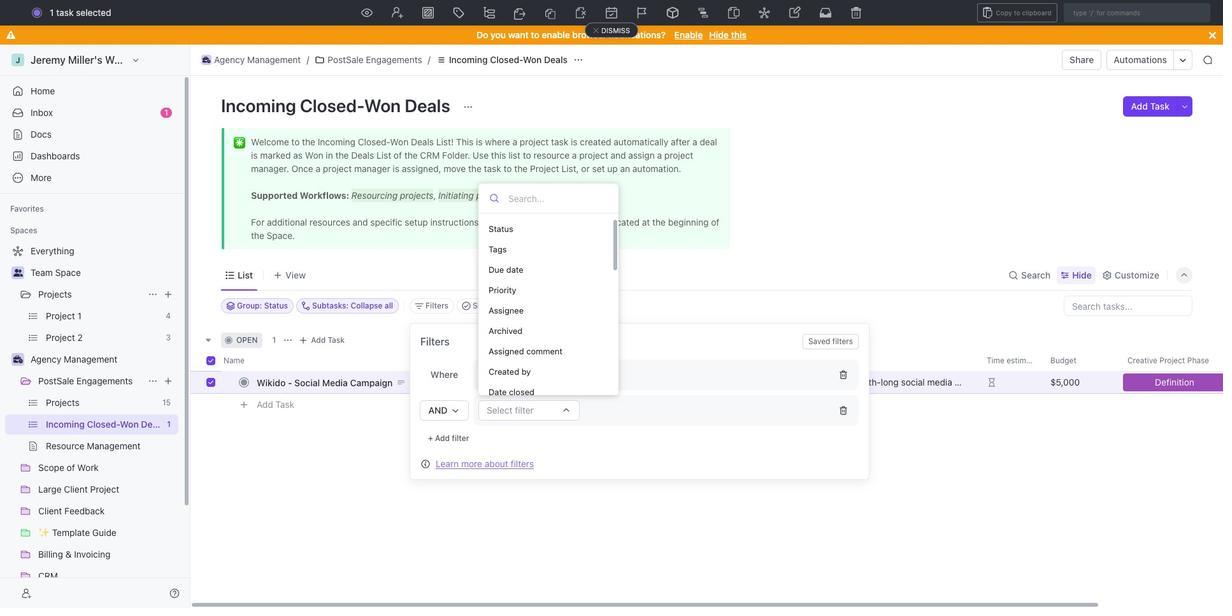 Task type: describe. For each thing, give the bounding box(es) containing it.
favorites button
[[5, 201, 49, 217]]

by
[[522, 366, 531, 376]]

share
[[1070, 54, 1095, 65]]

wikido
[[257, 377, 286, 388]]

1 horizontal spatial incoming
[[449, 54, 488, 65]]

1 horizontal spatial closed-
[[490, 54, 523, 65]]

learn
[[436, 458, 459, 469]]

projects
[[38, 289, 72, 300]]

+
[[428, 433, 433, 443]]

0 vertical spatial postsale engagements
[[328, 54, 422, 65]]

docs
[[31, 129, 52, 140]]

0 vertical spatial incoming closed-won deals
[[449, 54, 568, 65]]

home
[[31, 85, 55, 96]]

select filter
[[487, 405, 534, 416]]

date
[[489, 387, 507, 397]]

hide inside "dropdown button"
[[1073, 269, 1092, 280]]

customize button
[[1099, 266, 1164, 284]]

want
[[508, 29, 529, 40]]

agency management inside tree
[[31, 354, 117, 365]]

saved
[[809, 337, 831, 346]]

dashboards link
[[5, 146, 178, 166]]

select
[[487, 405, 513, 416]]

this
[[731, 29, 747, 40]]

date
[[507, 264, 524, 274]]

1 / from the left
[[307, 54, 309, 65]]

search
[[1022, 269, 1051, 280]]

search...
[[601, 7, 638, 18]]

customize
[[1115, 269, 1160, 280]]

add task for add task button to the top
[[1132, 101, 1170, 112]]

search button
[[1005, 266, 1055, 284]]

saved filters
[[809, 337, 853, 346]]

1 vertical spatial add task button
[[296, 333, 350, 348]]

2 horizontal spatial 1
[[272, 335, 276, 345]]

date closed
[[489, 387, 535, 397]]

+ add filter
[[428, 433, 469, 443]]

upgrade
[[1067, 7, 1104, 18]]

Search tasks... text field
[[1065, 296, 1192, 315]]

selected
[[76, 7, 111, 18]]

projects link
[[38, 284, 143, 305]]

due
[[489, 264, 504, 274]]

do
[[477, 29, 488, 40]]

task for add task button to the top
[[1151, 101, 1170, 112]]

1 vertical spatial incoming
[[221, 95, 296, 116]]

spaces
[[10, 226, 37, 235]]

1 horizontal spatial won
[[523, 54, 542, 65]]

business time image inside agency management link
[[203, 57, 210, 63]]

inbox
[[31, 107, 53, 118]]

management inside tree
[[64, 354, 117, 365]]

1 horizontal spatial agency management link
[[198, 52, 304, 68]]

due date
[[489, 264, 524, 274]]

0 horizontal spatial closed-
[[300, 95, 364, 116]]

0 horizontal spatial 1
[[50, 7, 54, 18]]

social
[[295, 377, 320, 388]]

created by
[[489, 366, 531, 376]]

user group image
[[13, 269, 23, 277]]

0 horizontal spatial postsale engagements link
[[38, 371, 143, 391]]

archived
[[489, 325, 523, 336]]

more
[[461, 458, 482, 469]]

list
[[238, 269, 253, 280]]

0 vertical spatial filters
[[833, 337, 853, 346]]

campaign
[[350, 377, 393, 388]]

team space
[[31, 267, 81, 278]]

open
[[236, 335, 258, 345]]

dashboards
[[31, 150, 80, 161]]

wikido - social media campaign
[[257, 377, 393, 388]]

$5,000
[[1051, 377, 1080, 387]]

learn more about filters link
[[436, 458, 534, 469]]

comment
[[527, 346, 563, 356]]

0 vertical spatial postsale engagements link
[[312, 52, 426, 68]]

1 horizontal spatial management
[[247, 54, 301, 65]]

and
[[429, 405, 448, 416]]

add down wikido
[[257, 399, 273, 410]]

list link
[[235, 266, 253, 284]]

1 inside sidebar navigation
[[164, 108, 168, 117]]

learn more about filters
[[436, 458, 534, 469]]

upgrade link
[[1049, 4, 1110, 22]]

assigned comment
[[489, 346, 563, 356]]

filter inside dropdown button
[[515, 405, 534, 416]]

agency inside tree
[[31, 354, 61, 365]]



Task type: vqa. For each thing, say whether or not it's contained in the screenshot.
the topmost Calendar
no



Task type: locate. For each thing, give the bounding box(es) containing it.
do you want to enable browser notifications? enable hide this
[[477, 29, 747, 40]]

hide left 'this'
[[710, 29, 729, 40]]

1 horizontal spatial deals
[[544, 54, 568, 65]]

engagements
[[366, 54, 422, 65], [77, 375, 133, 386]]

1 horizontal spatial agency management
[[214, 54, 301, 65]]

sidebar navigation
[[0, 45, 191, 608]]

0 horizontal spatial /
[[307, 54, 309, 65]]

0 vertical spatial postsale
[[328, 54, 364, 65]]

add task down wikido
[[257, 399, 294, 410]]

enable
[[675, 29, 703, 40]]

1 vertical spatial won
[[364, 95, 401, 116]]

to
[[531, 29, 540, 40]]

dismiss
[[602, 26, 630, 34]]

tree containing team space
[[5, 241, 178, 608]]

0 vertical spatial business time image
[[203, 57, 210, 63]]

task for bottommost add task button
[[276, 399, 294, 410]]

0 horizontal spatial filters
[[511, 458, 534, 469]]

0 vertical spatial closed-
[[490, 54, 523, 65]]

agency management link
[[198, 52, 304, 68], [31, 349, 176, 370]]

closed
[[509, 387, 535, 397]]

0 horizontal spatial task
[[276, 399, 294, 410]]

favorites
[[10, 204, 44, 214]]

type '/' for commands field
[[1064, 3, 1211, 22]]

0 horizontal spatial deals
[[405, 95, 450, 116]]

1 vertical spatial agency
[[31, 354, 61, 365]]

1 vertical spatial task
[[328, 335, 345, 345]]

1 vertical spatial business time image
[[13, 356, 23, 363]]

incoming
[[449, 54, 488, 65], [221, 95, 296, 116]]

$5,000 button
[[1043, 371, 1120, 394]]

postsale engagements inside sidebar navigation
[[38, 375, 133, 386]]

1 vertical spatial postsale engagements
[[38, 375, 133, 386]]

new button
[[1115, 3, 1159, 23]]

1 horizontal spatial hide
[[1073, 269, 1092, 280]]

add task
[[1132, 101, 1170, 112], [311, 335, 345, 345], [257, 399, 294, 410]]

task down -
[[276, 399, 294, 410]]

automations button
[[1108, 50, 1174, 69]]

postsale inside tree
[[38, 375, 74, 386]]

add task button down wikido
[[251, 397, 300, 412]]

assigned
[[489, 346, 524, 356]]

share button
[[1062, 50, 1102, 70]]

0 vertical spatial agency
[[214, 54, 245, 65]]

0 vertical spatial engagements
[[366, 54, 422, 65]]

1 vertical spatial engagements
[[77, 375, 133, 386]]

0 horizontal spatial agency management
[[31, 354, 117, 365]]

engagements inside tree
[[77, 375, 133, 386]]

2 horizontal spatial add task
[[1132, 101, 1170, 112]]

1 horizontal spatial agency
[[214, 54, 245, 65]]

0 horizontal spatial business time image
[[13, 356, 23, 363]]

agency management
[[214, 54, 301, 65], [31, 354, 117, 365]]

agency
[[214, 54, 245, 65], [31, 354, 61, 365]]

1 vertical spatial closed-
[[300, 95, 364, 116]]

postsale engagements
[[328, 54, 422, 65], [38, 375, 133, 386]]

0 vertical spatial task
[[1151, 101, 1170, 112]]

0 vertical spatial incoming
[[449, 54, 488, 65]]

/
[[307, 54, 309, 65], [428, 54, 431, 65]]

0 vertical spatial agency management
[[214, 54, 301, 65]]

0 horizontal spatial won
[[364, 95, 401, 116]]

add up 'wikido - social media campaign'
[[311, 335, 326, 345]]

home link
[[5, 81, 178, 101]]

2 vertical spatial 1
[[272, 335, 276, 345]]

closed-
[[490, 54, 523, 65], [300, 95, 364, 116]]

add task button down automations button
[[1124, 96, 1178, 117]]

enable
[[542, 29, 570, 40]]

0 horizontal spatial postsale
[[38, 375, 74, 386]]

task
[[56, 7, 74, 18]]

0 vertical spatial management
[[247, 54, 301, 65]]

team
[[31, 267, 53, 278]]

docs link
[[5, 124, 178, 145]]

about
[[485, 458, 509, 469]]

1 vertical spatial hide
[[1073, 269, 1092, 280]]

2 / from the left
[[428, 54, 431, 65]]

assignee
[[489, 305, 524, 315]]

1 vertical spatial 1
[[164, 108, 168, 117]]

0 vertical spatial add task
[[1132, 101, 1170, 112]]

add right '+' at the bottom of the page
[[435, 433, 450, 443]]

0 horizontal spatial incoming
[[221, 95, 296, 116]]

where
[[431, 369, 458, 380]]

1 horizontal spatial business time image
[[203, 57, 210, 63]]

add task button up 'wikido - social media campaign'
[[296, 333, 350, 348]]

business time image
[[203, 57, 210, 63], [13, 356, 23, 363]]

tags
[[489, 244, 507, 254]]

0 horizontal spatial add task
[[257, 399, 294, 410]]

business time image inside sidebar navigation
[[13, 356, 23, 363]]

1 horizontal spatial filter
[[515, 405, 534, 416]]

filters
[[426, 301, 449, 310]]

1 vertical spatial postsale
[[38, 375, 74, 386]]

1 vertical spatial add task
[[311, 335, 345, 345]]

0 vertical spatial deals
[[544, 54, 568, 65]]

filters right the about
[[511, 458, 534, 469]]

1 horizontal spatial add task
[[311, 335, 345, 345]]

add down automations button
[[1132, 101, 1148, 112]]

0 vertical spatial 1
[[50, 7, 54, 18]]

status
[[489, 223, 514, 234]]

1 vertical spatial management
[[64, 354, 117, 365]]

Search... text field
[[509, 189, 608, 208]]

filters button
[[410, 298, 454, 314]]

created
[[489, 366, 520, 376]]

hide button
[[1057, 266, 1096, 284]]

1 horizontal spatial task
[[328, 335, 345, 345]]

1 vertical spatial deals
[[405, 95, 450, 116]]

space
[[55, 267, 81, 278]]

-
[[288, 377, 292, 388]]

0 horizontal spatial agency management link
[[31, 349, 176, 370]]

wikido - social media campaign link
[[254, 373, 442, 392]]

1 horizontal spatial postsale
[[328, 54, 364, 65]]

2 vertical spatial task
[[276, 399, 294, 410]]

management
[[247, 54, 301, 65], [64, 354, 117, 365]]

1 horizontal spatial postsale engagements
[[328, 54, 422, 65]]

postsale engagements link
[[312, 52, 426, 68], [38, 371, 143, 391]]

2 vertical spatial add task
[[257, 399, 294, 410]]

add task for bottommost add task button
[[257, 399, 294, 410]]

0 vertical spatial agency management link
[[198, 52, 304, 68]]

0 vertical spatial won
[[523, 54, 542, 65]]

0 vertical spatial filter
[[515, 405, 534, 416]]

1 vertical spatial filters
[[511, 458, 534, 469]]

1 vertical spatial incoming closed-won deals
[[221, 95, 454, 116]]

2 horizontal spatial task
[[1151, 101, 1170, 112]]

notifications?
[[609, 29, 666, 40]]

select filter button
[[479, 400, 580, 421]]

0 horizontal spatial agency
[[31, 354, 61, 365]]

task up the media in the left bottom of the page
[[328, 335, 345, 345]]

0 horizontal spatial postsale engagements
[[38, 375, 133, 386]]

filters right saved
[[833, 337, 853, 346]]

1
[[50, 7, 54, 18], [164, 108, 168, 117], [272, 335, 276, 345]]

1 horizontal spatial filters
[[833, 337, 853, 346]]

add task button
[[1124, 96, 1178, 117], [296, 333, 350, 348], [251, 397, 300, 412]]

tree inside sidebar navigation
[[5, 241, 178, 608]]

1 vertical spatial postsale engagements link
[[38, 371, 143, 391]]

1 vertical spatial filter
[[452, 433, 469, 443]]

hide
[[710, 29, 729, 40], [1073, 269, 1092, 280]]

1 horizontal spatial 1
[[164, 108, 168, 117]]

browser
[[573, 29, 607, 40]]

deals
[[544, 54, 568, 65], [405, 95, 450, 116]]

1 horizontal spatial postsale engagements link
[[312, 52, 426, 68]]

0 horizontal spatial engagements
[[77, 375, 133, 386]]

won
[[523, 54, 542, 65], [364, 95, 401, 116]]

priority
[[489, 285, 517, 295]]

media
[[322, 377, 348, 388]]

new
[[1133, 7, 1152, 18]]

filter down closed
[[515, 405, 534, 416]]

incoming closed-won deals link
[[433, 52, 571, 68]]

1 vertical spatial agency management link
[[31, 349, 176, 370]]

hide right search
[[1073, 269, 1092, 280]]

filter
[[515, 405, 534, 416], [452, 433, 469, 443]]

0 horizontal spatial filter
[[452, 433, 469, 443]]

1 task selected
[[50, 7, 111, 18]]

task down automations button
[[1151, 101, 1170, 112]]

0 vertical spatial hide
[[710, 29, 729, 40]]

automations
[[1114, 54, 1168, 65]]

filter up the more
[[452, 433, 469, 443]]

0 horizontal spatial hide
[[710, 29, 729, 40]]

1 horizontal spatial engagements
[[366, 54, 422, 65]]

incoming closed-won deals
[[449, 54, 568, 65], [221, 95, 454, 116]]

add task up 'wikido - social media campaign'
[[311, 335, 345, 345]]

1 horizontal spatial /
[[428, 54, 431, 65]]

team space link
[[31, 263, 176, 283]]

0 horizontal spatial management
[[64, 354, 117, 365]]

postsale
[[328, 54, 364, 65], [38, 375, 74, 386]]

tree
[[5, 241, 178, 608]]

add task down automations button
[[1132, 101, 1170, 112]]

1 vertical spatial agency management
[[31, 354, 117, 365]]

⌘k
[[751, 7, 764, 18]]

you
[[491, 29, 506, 40]]

2 vertical spatial add task button
[[251, 397, 300, 412]]

0 vertical spatial add task button
[[1124, 96, 1178, 117]]



